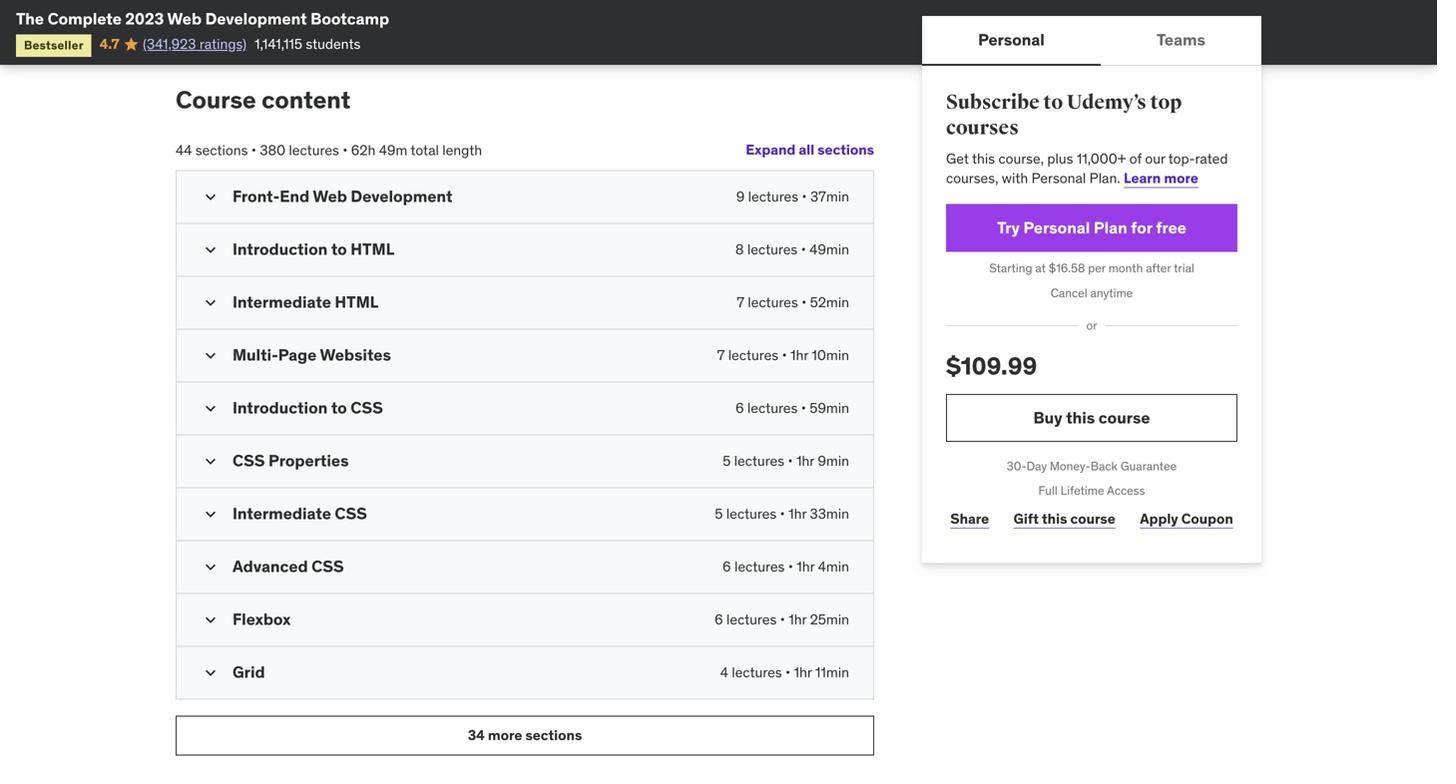 Task type: vqa. For each thing, say whether or not it's contained in the screenshot.


Task type: describe. For each thing, give the bounding box(es) containing it.
• for introduction to css
[[801, 399, 806, 417]]

1 vertical spatial course
[[1070, 510, 1116, 528]]

gift
[[1014, 510, 1039, 528]]

44
[[176, 141, 192, 159]]

6 for css
[[723, 558, 731, 576]]

intermediate for intermediate html
[[233, 292, 331, 312]]

2023
[[125, 8, 164, 29]]

end
[[280, 186, 309, 207]]

course
[[176, 85, 256, 115]]

personal inside personal button
[[978, 29, 1045, 50]]

small image for css properties
[[201, 452, 221, 472]]

small image for intermediate html
[[201, 293, 221, 313]]

lectures for intermediate css
[[726, 505, 777, 523]]

teams
[[1157, 29, 1206, 50]]

the complete 2023 web development bootcamp
[[16, 8, 389, 29]]

starting at $16.58 per month after trial cancel anytime
[[989, 260, 1194, 301]]

6 lectures • 1hr 25min
[[715, 611, 849, 629]]

5 for css properties
[[723, 452, 731, 470]]

6 for to
[[736, 399, 744, 417]]

cancel
[[1051, 285, 1088, 301]]

• for intermediate css
[[780, 505, 785, 523]]

rated
[[1195, 150, 1228, 167]]

• for front-end web development
[[802, 188, 807, 206]]

grid
[[233, 662, 265, 683]]

multi-
[[233, 345, 278, 365]]

intermediate html
[[233, 292, 379, 312]]

expand all sections button
[[746, 130, 874, 170]]

• for introduction to html
[[801, 241, 806, 259]]

more for learn
[[1164, 169, 1198, 187]]

anytime
[[1090, 285, 1133, 301]]

front-
[[233, 186, 280, 207]]

lifetime
[[1061, 483, 1104, 499]]

per
[[1088, 260, 1106, 276]]

apply
[[1140, 510, 1178, 528]]

lectures for flexbox
[[726, 611, 777, 629]]

4.7
[[100, 35, 119, 53]]

get
[[946, 150, 969, 167]]

subscribe to udemy's top courses
[[946, 90, 1182, 140]]

plan
[[1094, 217, 1127, 238]]

personal inside try personal plan for free link
[[1023, 217, 1090, 238]]

25min
[[810, 611, 849, 629]]

9
[[736, 188, 745, 206]]

1hr left 25min
[[789, 611, 807, 629]]

this for course,
[[972, 150, 995, 167]]

30-
[[1007, 458, 1027, 474]]

content
[[262, 85, 351, 115]]

small image for intermediate css
[[201, 505, 221, 525]]

lectures for advanced css
[[735, 558, 785, 576]]

top
[[1150, 90, 1182, 115]]

front-end web development
[[233, 186, 453, 207]]

back
[[1091, 458, 1118, 474]]

$109.99
[[946, 351, 1037, 381]]

7 for multi-page websites
[[717, 346, 725, 364]]

7 lectures • 1hr 10min
[[717, 346, 849, 364]]

for
[[1131, 217, 1153, 238]]

ratings)
[[199, 35, 247, 53]]

this inside "$109.99 buy this course"
[[1066, 407, 1095, 428]]

apply coupon button
[[1136, 499, 1238, 539]]

small image for advanced css
[[201, 557, 221, 577]]

lectures right 380
[[289, 141, 339, 159]]

course content
[[176, 85, 351, 115]]

bestseller
[[24, 37, 84, 53]]

flexbox
[[233, 609, 291, 630]]

tab list containing personal
[[922, 16, 1262, 66]]

expand all sections
[[746, 141, 874, 159]]

• for grid
[[785, 664, 791, 682]]

get this course, plus 11,000+ of our top-rated courses, with personal plan.
[[946, 150, 1228, 187]]

7 for intermediate html
[[737, 293, 744, 311]]

49min
[[810, 241, 849, 259]]

10min
[[812, 346, 849, 364]]

intermediate css
[[233, 504, 367, 524]]

52min
[[810, 293, 849, 311]]

courses
[[946, 116, 1019, 140]]

1 vertical spatial html
[[335, 292, 379, 312]]

0 vertical spatial html
[[351, 239, 394, 260]]

this for course
[[1042, 510, 1067, 528]]

• for multi-page websites
[[782, 346, 787, 364]]

1hr for css
[[796, 452, 814, 470]]

total
[[411, 141, 439, 159]]

1hr for advanced
[[797, 558, 815, 576]]

34
[[468, 727, 485, 745]]

lectures for introduction to html
[[747, 241, 798, 259]]

lectures for front-end web development
[[748, 188, 798, 206]]

• for flexbox
[[780, 611, 785, 629]]

learn more
[[1124, 169, 1198, 187]]

1,141,115 students
[[254, 35, 361, 53]]

6 lectures • 59min
[[736, 399, 849, 417]]

gift this course link
[[1009, 499, 1120, 539]]

or
[[1086, 318, 1097, 333]]

33min
[[810, 505, 849, 523]]

$109.99 buy this course
[[946, 351, 1150, 428]]

6 lectures • 1hr 4min
[[723, 558, 849, 576]]

starting
[[989, 260, 1032, 276]]

courses,
[[946, 169, 998, 187]]

of
[[1130, 150, 1142, 167]]

44 sections • 380 lectures • 62h 49m total length
[[176, 141, 482, 159]]

8
[[735, 241, 744, 259]]

month
[[1109, 260, 1143, 276]]

gift this course
[[1014, 510, 1116, 528]]

small image for introduction to html
[[201, 240, 221, 260]]

learn more link
[[1124, 169, 1198, 187]]

4min
[[818, 558, 849, 576]]

our
[[1145, 150, 1165, 167]]

css properties
[[233, 451, 349, 471]]

small image for front-end web development
[[201, 187, 221, 207]]

0 horizontal spatial sections
[[195, 141, 248, 159]]

introduction to css
[[233, 398, 383, 418]]

• for advanced css
[[788, 558, 793, 576]]

lectures for intermediate html
[[748, 293, 798, 311]]

1 vertical spatial development
[[351, 186, 453, 207]]

apply coupon
[[1140, 510, 1233, 528]]



Task type: locate. For each thing, give the bounding box(es) containing it.
5 up 5 lectures • 1hr 33min
[[723, 452, 731, 470]]

access
[[1107, 483, 1145, 499]]

top-
[[1168, 150, 1195, 167]]

try
[[997, 217, 1020, 238]]

this right gift
[[1042, 510, 1067, 528]]

lectures for multi-page websites
[[728, 346, 779, 364]]

more for 34
[[488, 727, 522, 745]]

to inside subscribe to udemy's top courses
[[1043, 90, 1063, 115]]

0 vertical spatial 6
[[736, 399, 744, 417]]

1 intermediate from the top
[[233, 292, 331, 312]]

lectures up 6 lectures • 1hr 25min
[[735, 558, 785, 576]]

small image left advanced
[[201, 557, 221, 577]]

sections right all
[[818, 141, 874, 159]]

lectures right 4
[[732, 664, 782, 682]]

introduction
[[233, 239, 328, 260], [233, 398, 328, 418]]

personal inside get this course, plus 11,000+ of our top-rated courses, with personal plan.
[[1032, 169, 1086, 187]]

1 horizontal spatial development
[[351, 186, 453, 207]]

teams button
[[1101, 16, 1262, 64]]

to
[[1043, 90, 1063, 115], [331, 239, 347, 260], [331, 398, 347, 418]]

• left 59min
[[801, 399, 806, 417]]

small image for introduction to css
[[201, 399, 221, 419]]

•
[[251, 141, 256, 159], [343, 141, 348, 159], [802, 188, 807, 206], [801, 241, 806, 259], [801, 293, 807, 311], [782, 346, 787, 364], [801, 399, 806, 417], [788, 452, 793, 470], [780, 505, 785, 523], [788, 558, 793, 576], [780, 611, 785, 629], [785, 664, 791, 682]]

4 small image from the top
[[201, 663, 221, 683]]

2 vertical spatial to
[[331, 398, 347, 418]]

small image
[[201, 187, 221, 207], [201, 293, 221, 313], [201, 452, 221, 472], [201, 505, 221, 525], [201, 557, 221, 577], [201, 610, 221, 630]]

• left 4min
[[788, 558, 793, 576]]

1 vertical spatial to
[[331, 239, 347, 260]]

lectures down 7 lectures • 1hr 10min
[[747, 399, 798, 417]]

4
[[720, 664, 728, 682]]

8 lectures • 49min
[[735, 241, 849, 259]]

plus
[[1047, 150, 1073, 167]]

6 small image from the top
[[201, 610, 221, 630]]

lectures up 4
[[726, 611, 777, 629]]

this right buy
[[1066, 407, 1095, 428]]

2 small image from the top
[[201, 346, 221, 366]]

the
[[16, 8, 44, 29]]

0 vertical spatial more
[[1164, 169, 1198, 187]]

1 small image from the top
[[201, 187, 221, 207]]

share button
[[946, 499, 993, 539]]

udemy's
[[1067, 90, 1146, 115]]

lectures up 6 lectures • 1hr 4min
[[726, 505, 777, 523]]

2 horizontal spatial sections
[[818, 141, 874, 159]]

3 small image from the top
[[201, 399, 221, 419]]

1hr left 11min
[[794, 664, 812, 682]]

4 small image from the top
[[201, 505, 221, 525]]

students
[[306, 35, 361, 53]]

personal button
[[922, 16, 1101, 64]]

• left the 52min
[[801, 293, 807, 311]]

2 vertical spatial personal
[[1023, 217, 1090, 238]]

lectures up 5 lectures • 1hr 33min
[[734, 452, 784, 470]]

html
[[351, 239, 394, 260], [335, 292, 379, 312]]

1 vertical spatial introduction
[[233, 398, 328, 418]]

lectures up 6 lectures • 59min
[[728, 346, 779, 364]]

1 horizontal spatial 7
[[737, 293, 744, 311]]

html up websites
[[335, 292, 379, 312]]

0 vertical spatial personal
[[978, 29, 1045, 50]]

expand
[[746, 141, 796, 159]]

personal down plus
[[1032, 169, 1086, 187]]

advanced css
[[233, 556, 344, 577]]

sections for expand all sections
[[818, 141, 874, 159]]

0 horizontal spatial web
[[167, 8, 202, 29]]

0 vertical spatial web
[[167, 8, 202, 29]]

to for html
[[331, 239, 347, 260]]

to for udemy's
[[1043, 90, 1063, 115]]

personal
[[978, 29, 1045, 50], [1032, 169, 1086, 187], [1023, 217, 1090, 238]]

1 vertical spatial more
[[488, 727, 522, 745]]

all
[[799, 141, 814, 159]]

0 vertical spatial to
[[1043, 90, 1063, 115]]

1,141,115
[[254, 35, 302, 53]]

sections inside dropdown button
[[818, 141, 874, 159]]

lectures right 9
[[748, 188, 798, 206]]

subscribe
[[946, 90, 1040, 115]]

(341,923
[[143, 35, 196, 53]]

try personal plan for free link
[[946, 204, 1238, 252]]

30-day money-back guarantee full lifetime access
[[1007, 458, 1177, 499]]

lectures up 7 lectures • 1hr 10min
[[748, 293, 798, 311]]

0 vertical spatial this
[[972, 150, 995, 167]]

small image left intermediate html
[[201, 293, 221, 313]]

small image left css properties
[[201, 452, 221, 472]]

5 lectures • 1hr 33min
[[715, 505, 849, 523]]

• left 9min
[[788, 452, 793, 470]]

sections right 44
[[195, 141, 248, 159]]

course up back
[[1099, 407, 1150, 428]]

• left '62h 49m'
[[343, 141, 348, 159]]

day
[[1027, 458, 1047, 474]]

course inside "$109.99 buy this course"
[[1099, 407, 1150, 428]]

1 vertical spatial personal
[[1032, 169, 1086, 187]]

37min
[[810, 188, 849, 206]]

money-
[[1050, 458, 1091, 474]]

learn
[[1124, 169, 1161, 187]]

personal up $16.58
[[1023, 217, 1090, 238]]

small image left intermediate css
[[201, 505, 221, 525]]

• left 33min
[[780, 505, 785, 523]]

lectures right 8
[[747, 241, 798, 259]]

1 vertical spatial this
[[1066, 407, 1095, 428]]

• left 25min
[[780, 611, 785, 629]]

1hr left 33min
[[789, 505, 807, 523]]

this
[[972, 150, 995, 167], [1066, 407, 1095, 428], [1042, 510, 1067, 528]]

1hr left 9min
[[796, 452, 814, 470]]

9 lectures • 37min
[[736, 188, 849, 206]]

1 vertical spatial intermediate
[[233, 504, 331, 524]]

intermediate up page
[[233, 292, 331, 312]]

0 vertical spatial 7
[[737, 293, 744, 311]]

0 vertical spatial development
[[205, 8, 307, 29]]

coupon
[[1181, 510, 1233, 528]]

more
[[1164, 169, 1198, 187], [488, 727, 522, 745]]

introduction for introduction to html
[[233, 239, 328, 260]]

sections for 34 more sections
[[525, 727, 582, 745]]

lectures for grid
[[732, 664, 782, 682]]

trial
[[1174, 260, 1194, 276]]

1 horizontal spatial more
[[1164, 169, 1198, 187]]

properties
[[268, 451, 349, 471]]

to down front-end web development
[[331, 239, 347, 260]]

• left 11min
[[785, 664, 791, 682]]

1 introduction from the top
[[233, 239, 328, 260]]

0 vertical spatial intermediate
[[233, 292, 331, 312]]

buy this course button
[[946, 394, 1238, 442]]

complete
[[48, 8, 122, 29]]

plan.
[[1089, 169, 1120, 187]]

0 vertical spatial 5
[[723, 452, 731, 470]]

0 vertical spatial course
[[1099, 407, 1150, 428]]

$16.58
[[1049, 260, 1085, 276]]

1hr left 4min
[[797, 558, 815, 576]]

to for css
[[331, 398, 347, 418]]

intermediate up advanced css
[[233, 504, 331, 524]]

6 up 6 lectures • 1hr 25min
[[723, 558, 731, 576]]

1 vertical spatial 6
[[723, 558, 731, 576]]

html down front-end web development
[[351, 239, 394, 260]]

more right 34 at bottom
[[488, 727, 522, 745]]

to down websites
[[331, 398, 347, 418]]

css left properties
[[233, 451, 265, 471]]

3 small image from the top
[[201, 452, 221, 472]]

small image for multi-page websites
[[201, 346, 221, 366]]

development up 1,141,115
[[205, 8, 307, 29]]

34 more sections button
[[176, 716, 874, 756]]

1hr for multi-
[[790, 346, 808, 364]]

bootcamp
[[311, 8, 389, 29]]

css right advanced
[[312, 556, 344, 577]]

small image
[[201, 240, 221, 260], [201, 346, 221, 366], [201, 399, 221, 419], [201, 663, 221, 683]]

development down '62h 49m'
[[351, 186, 453, 207]]

tab list
[[922, 16, 1262, 66]]

web right end at the left top
[[313, 186, 347, 207]]

try personal plan for free
[[997, 217, 1187, 238]]

course down lifetime
[[1070, 510, 1116, 528]]

lectures for introduction to css
[[747, 399, 798, 417]]

1 vertical spatial 5
[[715, 505, 723, 523]]

small image for grid
[[201, 663, 221, 683]]

6
[[736, 399, 744, 417], [723, 558, 731, 576], [715, 611, 723, 629]]

small image left front-
[[201, 187, 221, 207]]

css down properties
[[335, 504, 367, 524]]

lectures for css properties
[[734, 452, 784, 470]]

7 lectures • 52min
[[737, 293, 849, 311]]

11,000+
[[1077, 150, 1126, 167]]

advanced
[[233, 556, 308, 577]]

length
[[442, 141, 482, 159]]

2 intermediate from the top
[[233, 504, 331, 524]]

guarantee
[[1121, 458, 1177, 474]]

this up courses,
[[972, 150, 995, 167]]

5 small image from the top
[[201, 557, 221, 577]]

6 up 4
[[715, 611, 723, 629]]

course
[[1099, 407, 1150, 428], [1070, 510, 1116, 528]]

1 small image from the top
[[201, 240, 221, 260]]

6 down 7 lectures • 1hr 10min
[[736, 399, 744, 417]]

this inside get this course, plus 11,000+ of our top-rated courses, with personal plan.
[[972, 150, 995, 167]]

buy
[[1033, 407, 1063, 428]]

2 introduction from the top
[[233, 398, 328, 418]]

more down top-
[[1164, 169, 1198, 187]]

small image for flexbox
[[201, 610, 221, 630]]

share
[[950, 510, 989, 528]]

intermediate
[[233, 292, 331, 312], [233, 504, 331, 524]]

34 more sections
[[468, 727, 582, 745]]

380
[[260, 141, 285, 159]]

• for intermediate html
[[801, 293, 807, 311]]

sections
[[818, 141, 874, 159], [195, 141, 248, 159], [525, 727, 582, 745]]

5 for intermediate css
[[715, 505, 723, 523]]

1hr for intermediate
[[789, 505, 807, 523]]

free
[[1156, 217, 1187, 238]]

introduction down end at the left top
[[233, 239, 328, 260]]

0 horizontal spatial development
[[205, 8, 307, 29]]

• for css properties
[[788, 452, 793, 470]]

multi-page websites
[[233, 345, 391, 365]]

0 vertical spatial introduction
[[233, 239, 328, 260]]

5 up 6 lectures • 1hr 4min
[[715, 505, 723, 523]]

• left 380
[[251, 141, 256, 159]]

1 vertical spatial web
[[313, 186, 347, 207]]

small image left flexbox
[[201, 610, 221, 630]]

full
[[1039, 483, 1058, 499]]

intermediate for intermediate css
[[233, 504, 331, 524]]

with
[[1002, 169, 1028, 187]]

• left 10min
[[782, 346, 787, 364]]

sections right 34 at bottom
[[525, 727, 582, 745]]

introduction for introduction to css
[[233, 398, 328, 418]]

sections inside button
[[525, 727, 582, 745]]

1 horizontal spatial sections
[[525, 727, 582, 745]]

personal up subscribe
[[978, 29, 1045, 50]]

• left 37min
[[802, 188, 807, 206]]

(341,923 ratings)
[[143, 35, 247, 53]]

course,
[[998, 150, 1044, 167]]

2 small image from the top
[[201, 293, 221, 313]]

to left udemy's
[[1043, 90, 1063, 115]]

2 vertical spatial 6
[[715, 611, 723, 629]]

2 vertical spatial this
[[1042, 510, 1067, 528]]

• left 49min
[[801, 241, 806, 259]]

0 horizontal spatial more
[[488, 727, 522, 745]]

1hr
[[790, 346, 808, 364], [796, 452, 814, 470], [789, 505, 807, 523], [797, 558, 815, 576], [789, 611, 807, 629], [794, 664, 812, 682]]

websites
[[320, 345, 391, 365]]

web up the (341,923 ratings)
[[167, 8, 202, 29]]

1hr left 10min
[[790, 346, 808, 364]]

1 vertical spatial 7
[[717, 346, 725, 364]]

introduction up css properties
[[233, 398, 328, 418]]

css down websites
[[351, 398, 383, 418]]

more inside button
[[488, 727, 522, 745]]

1 horizontal spatial web
[[313, 186, 347, 207]]

0 horizontal spatial 7
[[717, 346, 725, 364]]



